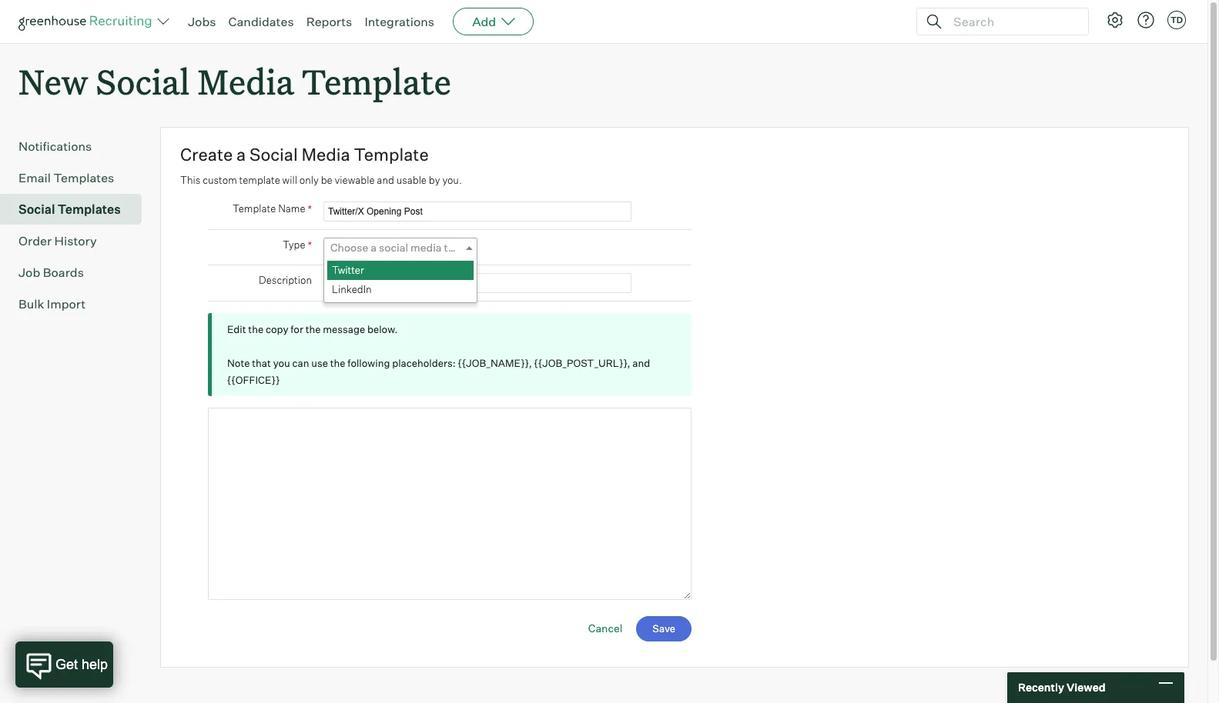 Task type: vqa. For each thing, say whether or not it's contained in the screenshot.
second 2023 from left
no



Task type: locate. For each thing, give the bounding box(es) containing it.
*
[[308, 203, 312, 216], [308, 239, 312, 252]]

greenhouse recruiting image
[[18, 12, 157, 31]]

below.
[[367, 324, 398, 336]]

1 vertical spatial a
[[371, 241, 377, 254]]

job boards
[[18, 265, 84, 280]]

2 * from the top
[[308, 239, 312, 252]]

1 horizontal spatial the
[[306, 324, 321, 336]]

0 horizontal spatial media
[[198, 59, 294, 104]]

copy
[[266, 324, 288, 336]]

bulk import
[[18, 297, 86, 312]]

media
[[198, 59, 294, 104], [302, 144, 350, 165]]

create a social media template
[[180, 144, 429, 165]]

for
[[291, 324, 303, 336]]

2 vertical spatial social
[[18, 202, 55, 217]]

description
[[259, 274, 312, 287]]

1 horizontal spatial and
[[633, 357, 650, 370]]

2 vertical spatial template
[[233, 203, 276, 215]]

templates
[[53, 170, 114, 186], [58, 202, 121, 217]]

that
[[252, 357, 271, 370]]

jobs link
[[188, 14, 216, 29]]

email templates link
[[18, 169, 136, 187]]

templates up order history link
[[58, 202, 121, 217]]

0 vertical spatial *
[[308, 203, 312, 216]]

and
[[377, 174, 394, 186], [633, 357, 650, 370]]

None text field
[[208, 408, 692, 601]]

the right for
[[306, 324, 321, 336]]

new
[[18, 59, 88, 104]]

1 horizontal spatial a
[[371, 241, 377, 254]]

social templates link
[[18, 200, 136, 219]]

1 * from the top
[[308, 203, 312, 216]]

* right type
[[308, 239, 312, 252]]

template up usable
[[354, 144, 429, 165]]

{{office}}
[[227, 374, 280, 387]]

1 vertical spatial media
[[302, 144, 350, 165]]

job
[[18, 265, 40, 280]]

template
[[302, 59, 451, 104], [354, 144, 429, 165], [233, 203, 276, 215]]

a for choose
[[371, 241, 377, 254]]

1 vertical spatial *
[[308, 239, 312, 252]]

{{job_name}},
[[458, 357, 532, 370]]

a left "social"
[[371, 241, 377, 254]]

you
[[273, 357, 290, 370]]

template name *
[[233, 203, 312, 216]]

1 horizontal spatial social
[[96, 59, 190, 104]]

media up be
[[302, 144, 350, 165]]

{{job_name}}, {{job_post_url}}, and {{office}}
[[227, 357, 650, 387]]

td
[[1171, 15, 1183, 25]]

can
[[292, 357, 309, 370]]

add button
[[453, 8, 534, 35]]

template down template
[[233, 203, 276, 215]]

{{job_post_url}},
[[534, 357, 630, 370]]

the right the use
[[330, 357, 345, 370]]

note that you can use the following placeholders:
[[227, 357, 458, 370]]

twitter
[[332, 264, 364, 277]]

twitter linkedin
[[332, 264, 372, 296]]

and right '{{job_post_url}},'
[[633, 357, 650, 370]]

bulk import link
[[18, 295, 136, 314]]

social templates
[[18, 202, 121, 217]]

this custom template will only be viewable and usable by you.
[[180, 174, 462, 186]]

you.
[[442, 174, 462, 186]]

0 horizontal spatial and
[[377, 174, 394, 186]]

media down candidates link
[[198, 59, 294, 104]]

use
[[311, 357, 328, 370]]

the
[[248, 324, 264, 336], [306, 324, 321, 336], [330, 357, 345, 370]]

create
[[180, 144, 233, 165]]

choose
[[330, 241, 368, 254]]

media
[[411, 241, 442, 254]]

message
[[323, 324, 365, 336]]

0 vertical spatial templates
[[53, 170, 114, 186]]

this
[[180, 174, 200, 186]]

templates down the notifications link
[[53, 170, 114, 186]]

will
[[282, 174, 297, 186]]

a
[[237, 144, 246, 165], [371, 241, 377, 254]]

only
[[299, 174, 319, 186]]

1 vertical spatial templates
[[58, 202, 121, 217]]

and left usable
[[377, 174, 394, 186]]

1 vertical spatial social
[[250, 144, 298, 165]]

* right name on the left top of page
[[308, 203, 312, 216]]

social
[[96, 59, 190, 104], [250, 144, 298, 165], [18, 202, 55, 217]]

by
[[429, 174, 440, 186]]

0 horizontal spatial a
[[237, 144, 246, 165]]

0 vertical spatial social
[[96, 59, 190, 104]]

0 vertical spatial a
[[237, 144, 246, 165]]

email
[[18, 170, 51, 186]]

history
[[54, 234, 97, 249]]

template inside template name *
[[233, 203, 276, 215]]

1 vertical spatial and
[[633, 357, 650, 370]]

reports link
[[306, 14, 352, 29]]

0 vertical spatial and
[[377, 174, 394, 186]]

recently viewed
[[1018, 682, 1106, 695]]

a up template
[[237, 144, 246, 165]]

template down integrations
[[302, 59, 451, 104]]

None submit
[[636, 617, 692, 642]]

Template Name text field
[[323, 202, 632, 222]]

type
[[444, 241, 467, 254]]

the right edit at the left
[[248, 324, 264, 336]]



Task type: describe. For each thing, give the bounding box(es) containing it.
placeholders:
[[392, 357, 456, 370]]

and inside {{job_name}}, {{job_post_url}}, and {{office}}
[[633, 357, 650, 370]]

notifications
[[18, 139, 92, 154]]

order
[[18, 234, 52, 249]]

recently
[[1018, 682, 1064, 695]]

1 vertical spatial template
[[354, 144, 429, 165]]

candidates
[[228, 14, 294, 29]]

candidates link
[[228, 14, 294, 29]]

job boards link
[[18, 264, 136, 282]]

order history
[[18, 234, 97, 249]]

integrations link
[[365, 14, 434, 29]]

0 vertical spatial template
[[302, 59, 451, 104]]

template
[[239, 174, 280, 186]]

0 horizontal spatial the
[[248, 324, 264, 336]]

0 vertical spatial media
[[198, 59, 294, 104]]

2 horizontal spatial social
[[250, 144, 298, 165]]

2 horizontal spatial the
[[330, 357, 345, 370]]

new social media template
[[18, 59, 451, 104]]

td button
[[1164, 8, 1189, 32]]

add
[[472, 14, 496, 29]]

reports
[[306, 14, 352, 29]]

edit
[[227, 324, 246, 336]]

jobs
[[188, 14, 216, 29]]

choose a social media type
[[330, 241, 467, 254]]

custom
[[203, 174, 237, 186]]

note
[[227, 357, 250, 370]]

be
[[321, 174, 332, 186]]

templates for email templates
[[53, 170, 114, 186]]

Search text field
[[950, 10, 1074, 33]]

0 horizontal spatial social
[[18, 202, 55, 217]]

type *
[[283, 239, 312, 252]]

cancel
[[588, 622, 623, 635]]

templates for social templates
[[58, 202, 121, 217]]

name
[[278, 203, 305, 215]]

order history link
[[18, 232, 136, 250]]

viewed
[[1067, 682, 1106, 695]]

choose a social media type link
[[323, 238, 477, 257]]

linkedin
[[332, 284, 372, 296]]

usable
[[396, 174, 427, 186]]

cancel link
[[588, 622, 623, 635]]

email templates
[[18, 170, 114, 186]]

1 horizontal spatial media
[[302, 144, 350, 165]]

td button
[[1168, 11, 1186, 29]]

bulk
[[18, 297, 44, 312]]

notifications link
[[18, 137, 136, 156]]

social
[[379, 241, 408, 254]]

import
[[47, 297, 86, 312]]

a for create
[[237, 144, 246, 165]]

following
[[348, 357, 390, 370]]

type
[[283, 239, 305, 251]]

viewable
[[335, 174, 375, 186]]

edit the copy for the message below.
[[227, 324, 398, 336]]

configure image
[[1106, 11, 1124, 29]]

boards
[[43, 265, 84, 280]]

integrations
[[365, 14, 434, 29]]

Description text field
[[323, 274, 632, 294]]



